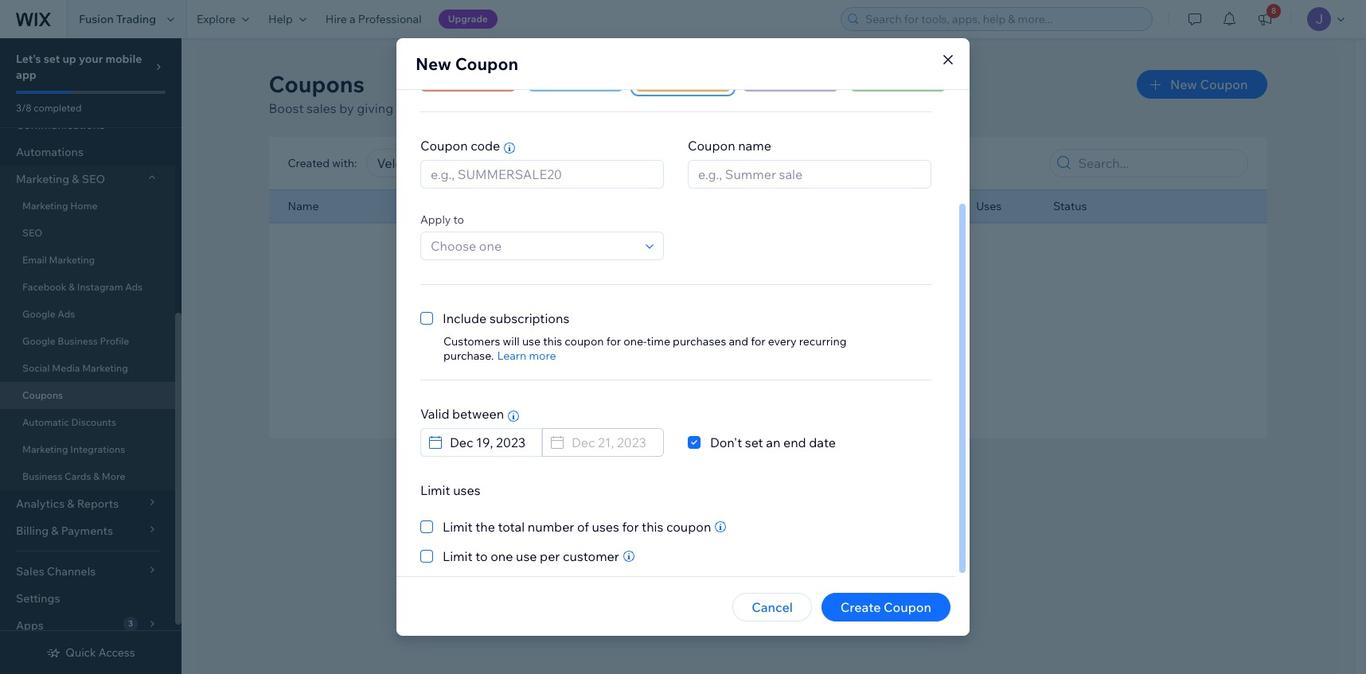 Task type: locate. For each thing, give the bounding box(es) containing it.
Don't set an end date checkbox
[[688, 433, 836, 452]]

0 vertical spatial more
[[669, 100, 700, 116]]

coupon inside button
[[1200, 76, 1248, 92]]

2 vertical spatial &
[[93, 470, 100, 482]]

1 horizontal spatial learn
[[633, 100, 666, 116]]

1 vertical spatial &
[[69, 281, 75, 293]]

explore
[[197, 12, 236, 26]]

marketing down automatic
[[22, 443, 68, 455]]

0 horizontal spatial this
[[543, 334, 562, 349]]

created
[[288, 156, 330, 170]]

seo inside 'dropdown button'
[[82, 172, 105, 186]]

to inside "checkbox"
[[475, 548, 488, 564]]

1 vertical spatial coupon
[[666, 519, 711, 535]]

uses right of
[[592, 519, 619, 535]]

2 vertical spatial limit
[[443, 548, 473, 564]]

1 vertical spatial new
[[1170, 76, 1197, 92]]

uses
[[976, 199, 1002, 213]]

new
[[416, 53, 451, 74], [1170, 76, 1197, 92]]

automatic
[[22, 416, 69, 428]]

and right purchases
[[729, 334, 748, 349]]

learn down include subscriptions
[[497, 349, 526, 363]]

this inside customers will use this coupon for one-time purchases and for every recurring purchase.
[[543, 334, 562, 349]]

8
[[1271, 6, 1276, 16]]

by
[[339, 100, 354, 116]]

coupons up sales on the top left of the page
[[269, 70, 365, 98]]

coupons boost sales by giving customers special offers and discounts. learn more about coupons
[[269, 70, 792, 116]]

more
[[102, 470, 125, 482]]

1 vertical spatial new coupon
[[1170, 76, 1248, 92]]

set inside checkbox
[[745, 435, 763, 451]]

limit for limit uses
[[420, 482, 450, 498]]

new inside button
[[1170, 76, 1197, 92]]

google up social
[[22, 335, 55, 347]]

one-
[[623, 334, 647, 349]]

name
[[288, 199, 319, 213]]

instagram
[[77, 281, 123, 293]]

2 google from the top
[[22, 335, 55, 347]]

for
[[606, 334, 621, 349], [751, 334, 765, 349], [622, 519, 639, 535]]

new coupon button
[[1137, 70, 1267, 99]]

2 horizontal spatial for
[[751, 334, 765, 349]]

1 horizontal spatial coupons
[[269, 70, 365, 98]]

coupon inside button
[[884, 599, 931, 615]]

giving
[[357, 100, 393, 116]]

to for limit
[[475, 548, 488, 564]]

learn right discounts.
[[633, 100, 666, 116]]

seo up "email" on the top left
[[22, 227, 42, 239]]

0 vertical spatial learn
[[633, 100, 666, 116]]

Search for tools, apps, help & more... field
[[861, 8, 1147, 30]]

0 vertical spatial &
[[72, 172, 79, 186]]

google for google business profile
[[22, 335, 55, 347]]

coupon up special
[[455, 53, 518, 74]]

set left an
[[745, 435, 763, 451]]

cards
[[65, 470, 91, 482]]

more right will
[[529, 349, 556, 363]]

marketing integrations link
[[0, 436, 175, 463]]

name
[[738, 138, 771, 154]]

for left one-
[[606, 334, 621, 349]]

seo
[[82, 172, 105, 186], [22, 227, 42, 239]]

number
[[528, 519, 574, 535]]

set inside let's set up your mobile app
[[44, 52, 60, 66]]

professional
[[358, 12, 422, 26]]

automatic discounts link
[[0, 409, 175, 436]]

0 vertical spatial set
[[44, 52, 60, 66]]

0 horizontal spatial to
[[453, 213, 464, 227]]

coupons inside coupons boost sales by giving customers special offers and discounts. learn more about coupons
[[269, 70, 365, 98]]

coupon inside limit the total number of uses for this coupon option
[[666, 519, 711, 535]]

to left one
[[475, 548, 488, 564]]

0 horizontal spatial uses
[[453, 482, 480, 498]]

to
[[453, 213, 464, 227], [475, 548, 488, 564]]

0 vertical spatial new
[[416, 53, 451, 74]]

1 vertical spatial business
[[22, 470, 62, 482]]

1 vertical spatial google
[[22, 335, 55, 347]]

special
[[462, 100, 504, 116]]

limit left the the
[[443, 519, 473, 535]]

0 horizontal spatial and
[[544, 100, 566, 116]]

google down facebook
[[22, 308, 55, 320]]

seo up 'marketing home' link
[[82, 172, 105, 186]]

use left per
[[516, 548, 537, 564]]

marketing down marketing & seo on the left of page
[[22, 200, 68, 212]]

coupon
[[455, 53, 518, 74], [1200, 76, 1248, 92], [420, 138, 468, 154], [688, 138, 735, 154], [884, 599, 931, 615]]

1 vertical spatial set
[[745, 435, 763, 451]]

set
[[44, 52, 60, 66], [745, 435, 763, 451]]

0 vertical spatial and
[[544, 100, 566, 116]]

one
[[490, 548, 513, 564]]

marketing
[[16, 172, 69, 186], [22, 200, 68, 212], [49, 254, 95, 266], [82, 362, 128, 374], [22, 443, 68, 455]]

create coupon
[[840, 599, 931, 615]]

coupons up automatic
[[22, 389, 63, 401]]

valid
[[420, 406, 449, 422]]

0 vertical spatial google
[[22, 308, 55, 320]]

coupon down customers
[[420, 138, 468, 154]]

for right of
[[622, 519, 639, 535]]

1 horizontal spatial and
[[729, 334, 748, 349]]

0 vertical spatial use
[[522, 334, 541, 349]]

coupon
[[565, 334, 604, 349], [666, 519, 711, 535]]

0 vertical spatial limit
[[420, 482, 450, 498]]

set for don't
[[745, 435, 763, 451]]

0 horizontal spatial ads
[[58, 308, 75, 320]]

1 horizontal spatial seo
[[82, 172, 105, 186]]

coupons for coupons
[[22, 389, 63, 401]]

1 horizontal spatial coupon
[[666, 519, 711, 535]]

Include subscriptions checkbox
[[420, 309, 569, 328]]

1 vertical spatial and
[[729, 334, 748, 349]]

1 google from the top
[[22, 308, 55, 320]]

business inside 'link'
[[22, 470, 62, 482]]

&
[[72, 172, 79, 186], [69, 281, 75, 293], [93, 470, 100, 482]]

this right of
[[642, 519, 663, 535]]

& inside 'dropdown button'
[[72, 172, 79, 186]]

1 vertical spatial to
[[475, 548, 488, 564]]

1 vertical spatial this
[[642, 519, 663, 535]]

fusion
[[79, 12, 114, 26]]

3/8 completed
[[16, 102, 82, 114]]

use right will
[[522, 334, 541, 349]]

google business profile link
[[0, 328, 175, 355]]

1 horizontal spatial new
[[1170, 76, 1197, 92]]

for inside option
[[622, 519, 639, 535]]

0 horizontal spatial coupon
[[565, 334, 604, 349]]

this down the subscriptions
[[543, 334, 562, 349]]

coupon inside customers will use this coupon for one-time purchases and for every recurring purchase.
[[565, 334, 604, 349]]

coupon right create in the bottom of the page
[[884, 599, 931, 615]]

limit for limit to one use per customer
[[443, 548, 473, 564]]

uses up the the
[[453, 482, 480, 498]]

0 horizontal spatial seo
[[22, 227, 42, 239]]

to right the apply
[[453, 213, 464, 227]]

apply
[[420, 213, 451, 227]]

coupon down learn more about coupons link in the top of the page
[[688, 138, 735, 154]]

0 horizontal spatial new
[[416, 53, 451, 74]]

this
[[543, 334, 562, 349], [642, 519, 663, 535]]

e.g., SUMMERSALE20 field
[[426, 161, 658, 188]]

ads right the instagram on the left of page
[[125, 281, 143, 293]]

ads up the google business profile
[[58, 308, 75, 320]]

with:
[[332, 156, 357, 170]]

google
[[22, 308, 55, 320], [22, 335, 55, 347]]

learn inside coupons boost sales by giving customers special offers and discounts. learn more about coupons
[[633, 100, 666, 116]]

limit for limit the total number of uses for this coupon
[[443, 519, 473, 535]]

an
[[766, 435, 780, 451]]

total
[[498, 519, 525, 535]]

set left up
[[44, 52, 60, 66]]

1 horizontal spatial more
[[669, 100, 700, 116]]

business left cards
[[22, 470, 62, 482]]

home
[[70, 200, 97, 212]]

coupons inside sidebar element
[[22, 389, 63, 401]]

1 horizontal spatial to
[[475, 548, 488, 564]]

end
[[783, 435, 806, 451]]

0 vertical spatial this
[[543, 334, 562, 349]]

marketing inside 'dropdown button'
[[16, 172, 69, 186]]

0 horizontal spatial for
[[606, 334, 621, 349]]

1 horizontal spatial for
[[622, 519, 639, 535]]

& left more
[[93, 470, 100, 482]]

0 horizontal spatial set
[[44, 52, 60, 66]]

marketing up facebook & instagram ads
[[49, 254, 95, 266]]

ads
[[125, 281, 143, 293], [58, 308, 75, 320]]

business
[[58, 335, 98, 347], [22, 470, 62, 482]]

business up "social media marketing"
[[58, 335, 98, 347]]

0 horizontal spatial new coupon
[[416, 53, 518, 74]]

& up home
[[72, 172, 79, 186]]

per
[[540, 548, 560, 564]]

None field
[[372, 150, 564, 177], [650, 150, 759, 177], [445, 429, 537, 456], [567, 429, 658, 456], [372, 150, 564, 177], [650, 150, 759, 177], [445, 429, 537, 456], [567, 429, 658, 456]]

& right facebook
[[69, 281, 75, 293]]

profile
[[100, 335, 129, 347]]

0 horizontal spatial more
[[529, 349, 556, 363]]

limit inside option
[[443, 519, 473, 535]]

0 vertical spatial coupons
[[269, 70, 365, 98]]

and
[[544, 100, 566, 116], [729, 334, 748, 349]]

0 vertical spatial to
[[453, 213, 464, 227]]

status:
[[599, 156, 635, 170]]

marketing for home
[[22, 200, 68, 212]]

0 vertical spatial seo
[[82, 172, 105, 186]]

1 horizontal spatial new coupon
[[1170, 76, 1248, 92]]

1 vertical spatial uses
[[592, 519, 619, 535]]

date
[[809, 435, 836, 451]]

1 vertical spatial use
[[516, 548, 537, 564]]

0 vertical spatial ads
[[125, 281, 143, 293]]

google ads link
[[0, 301, 175, 328]]

learn
[[633, 100, 666, 116], [497, 349, 526, 363]]

coupon down 8 button
[[1200, 76, 1248, 92]]

1 vertical spatial limit
[[443, 519, 473, 535]]

customers
[[443, 334, 500, 349]]

1 horizontal spatial set
[[745, 435, 763, 451]]

marketing down the automations
[[16, 172, 69, 186]]

1 horizontal spatial this
[[642, 519, 663, 535]]

and inside customers will use this coupon for one-time purchases and for every recurring purchase.
[[729, 334, 748, 349]]

hire a professional
[[325, 12, 422, 26]]

limit inside "checkbox"
[[443, 548, 473, 564]]

discounts
[[71, 416, 116, 428]]

limit left one
[[443, 548, 473, 564]]

1 horizontal spatial uses
[[592, 519, 619, 535]]

and right offers
[[544, 100, 566, 116]]

to for apply
[[453, 213, 464, 227]]

1 vertical spatial seo
[[22, 227, 42, 239]]

include
[[443, 310, 487, 326]]

0 vertical spatial coupon
[[565, 334, 604, 349]]

more left about
[[669, 100, 700, 116]]

for left every
[[751, 334, 765, 349]]

purchases
[[673, 334, 726, 349]]

0 horizontal spatial coupons
[[22, 389, 63, 401]]

1 vertical spatial coupons
[[22, 389, 63, 401]]

0 horizontal spatial learn
[[497, 349, 526, 363]]

1 vertical spatial learn
[[497, 349, 526, 363]]

google ads
[[22, 308, 75, 320]]

limit down 'valid'
[[420, 482, 450, 498]]

marketing for &
[[16, 172, 69, 186]]



Task type: describe. For each thing, give the bounding box(es) containing it.
customers will use this coupon for one-time purchases and for every recurring purchase.
[[443, 334, 847, 363]]

facebook & instagram ads
[[22, 281, 143, 293]]

settings
[[16, 591, 60, 606]]

marketing & seo
[[16, 172, 105, 186]]

facebook & instagram ads link
[[0, 274, 175, 301]]

email marketing
[[22, 254, 95, 266]]

help
[[268, 12, 293, 26]]

learn more link
[[497, 349, 556, 363]]

coupon code
[[420, 138, 500, 154]]

0 vertical spatial new coupon
[[416, 53, 518, 74]]

google business profile
[[22, 335, 129, 347]]

Search... field
[[1073, 150, 1242, 177]]

don't
[[710, 435, 742, 451]]

upgrade
[[448, 13, 488, 25]]

of
[[577, 519, 589, 535]]

apply to
[[420, 213, 464, 227]]

integrations
[[70, 443, 125, 455]]

limit to one use per customer
[[443, 548, 619, 564]]

social media marketing link
[[0, 355, 175, 382]]

1 horizontal spatial ads
[[125, 281, 143, 293]]

set for let's
[[44, 52, 60, 66]]

and inside coupons boost sales by giving customers special offers and discounts. learn more about coupons
[[544, 100, 566, 116]]

limit the total number of uses for this coupon
[[443, 519, 711, 535]]

customer
[[563, 548, 619, 564]]

coupons for coupons boost sales by giving customers special offers and discounts. learn more about coupons
[[269, 70, 365, 98]]

1 vertical spatial ads
[[58, 308, 75, 320]]

seo link
[[0, 220, 175, 247]]

create coupon button
[[821, 593, 951, 622]]

Limit to one use per customer checkbox
[[420, 547, 619, 566]]

will
[[503, 334, 520, 349]]

hire
[[325, 12, 347, 26]]

social media marketing
[[22, 362, 128, 374]]

google for google ads
[[22, 308, 55, 320]]

up
[[62, 52, 76, 66]]

about
[[703, 100, 738, 116]]

e.g., Summer sale field
[[693, 161, 926, 188]]

don't set an end date
[[710, 435, 836, 451]]

& inside 'link'
[[93, 470, 100, 482]]

sidebar element
[[0, 0, 182, 674]]

Choose one field
[[426, 232, 641, 260]]

quick
[[66, 646, 96, 660]]

coupons link
[[0, 382, 175, 409]]

trading
[[116, 12, 156, 26]]

recurring
[[799, 334, 847, 349]]

business cards & more
[[22, 470, 125, 482]]

cancel
[[752, 599, 793, 615]]

status
[[1053, 199, 1087, 213]]

automations link
[[0, 139, 175, 166]]

created with:
[[288, 156, 357, 170]]

offers
[[506, 100, 541, 116]]

media
[[52, 362, 80, 374]]

help button
[[259, 0, 316, 38]]

learn more about coupons link
[[633, 100, 792, 116]]

create
[[840, 599, 881, 615]]

access
[[99, 646, 135, 660]]

facebook
[[22, 281, 67, 293]]

coupons
[[741, 100, 792, 116]]

more inside coupons boost sales by giving customers special offers and discounts. learn more about coupons
[[669, 100, 700, 116]]

email marketing link
[[0, 247, 175, 274]]

& for marketing
[[72, 172, 79, 186]]

include subscriptions
[[443, 310, 569, 326]]

upgrade button
[[438, 10, 497, 29]]

learn more
[[497, 349, 556, 363]]

0 vertical spatial business
[[58, 335, 98, 347]]

use inside customers will use this coupon for one-time purchases and for every recurring purchase.
[[522, 334, 541, 349]]

& for facebook
[[69, 281, 75, 293]]

quick access
[[66, 646, 135, 660]]

mobile
[[105, 52, 142, 66]]

marketing for integrations
[[22, 443, 68, 455]]

marketing home
[[22, 200, 97, 212]]

completed
[[34, 102, 82, 114]]

0 vertical spatial uses
[[453, 482, 480, 498]]

code
[[471, 138, 500, 154]]

8 button
[[1247, 0, 1282, 38]]

boost
[[269, 100, 304, 116]]

this inside option
[[642, 519, 663, 535]]

marketing home link
[[0, 193, 175, 220]]

coupon name
[[688, 138, 771, 154]]

time
[[647, 334, 670, 349]]

email
[[22, 254, 47, 266]]

customers
[[396, 100, 459, 116]]

let's
[[16, 52, 41, 66]]

every
[[768, 334, 797, 349]]

the
[[475, 519, 495, 535]]

quick access button
[[46, 646, 135, 660]]

a
[[350, 12, 356, 26]]

new coupon inside button
[[1170, 76, 1248, 92]]

valid between
[[420, 406, 504, 422]]

uses inside option
[[592, 519, 619, 535]]

purchase.
[[443, 349, 494, 363]]

limit uses
[[420, 482, 480, 498]]

marketing down profile in the left of the page
[[82, 362, 128, 374]]

business cards & more link
[[0, 463, 175, 490]]

use inside limit to one use per customer "checkbox"
[[516, 548, 537, 564]]

marketing & seo button
[[0, 166, 175, 193]]

your
[[79, 52, 103, 66]]

let's set up your mobile app
[[16, 52, 142, 82]]

Limit the total number of uses for this coupon checkbox
[[420, 517, 711, 537]]

hire a professional link
[[316, 0, 431, 38]]

subscriptions
[[489, 310, 569, 326]]

3/8
[[16, 102, 31, 114]]

cancel button
[[733, 593, 812, 622]]

app
[[16, 68, 36, 82]]

marketing integrations
[[22, 443, 125, 455]]

1 vertical spatial more
[[529, 349, 556, 363]]



Task type: vqa. For each thing, say whether or not it's contained in the screenshot.
Item name to the middle
no



